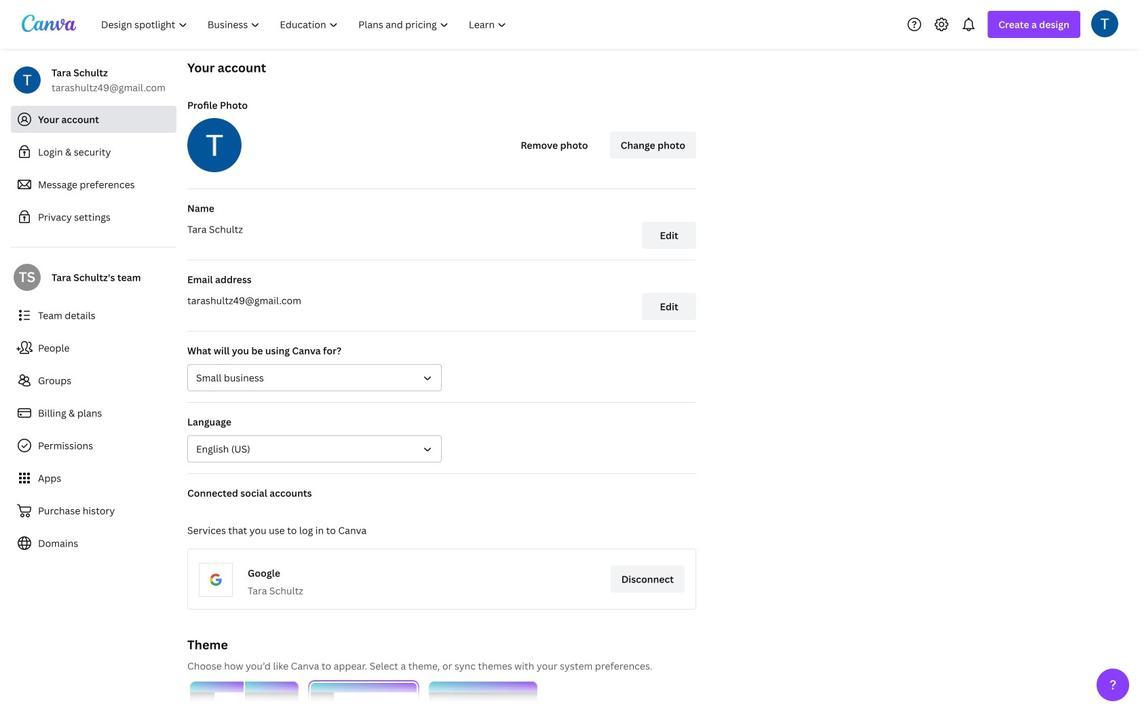 Task type: vqa. For each thing, say whether or not it's contained in the screenshot.
the tara schultz's team 'ICON'
yes



Task type: locate. For each thing, give the bounding box(es) containing it.
None button
[[187, 364, 442, 392], [190, 682, 299, 713], [309, 682, 418, 713], [429, 682, 537, 713], [187, 364, 442, 392], [190, 682, 299, 713], [309, 682, 418, 713], [429, 682, 537, 713]]

tara schultz's team image
[[14, 264, 41, 291]]

Language: English (US) button
[[187, 436, 442, 463]]

tara schultz image
[[1091, 10, 1118, 37]]

top level navigation element
[[92, 11, 518, 38]]



Task type: describe. For each thing, give the bounding box(es) containing it.
tara schultz's team element
[[14, 264, 41, 291]]



